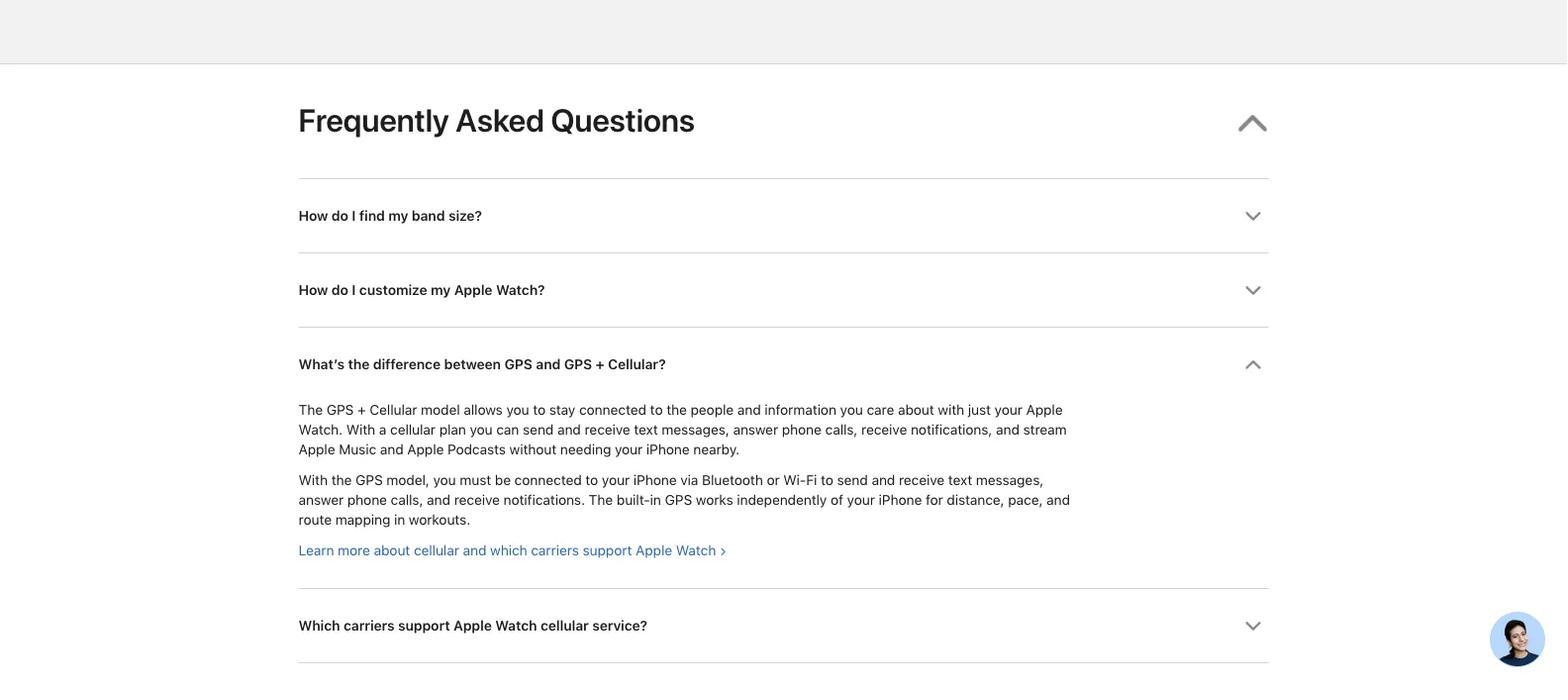 Task type: vqa. For each thing, say whether or not it's contained in the screenshot.
the stunningly
no



Task type: describe. For each thing, give the bounding box(es) containing it.
chevrondown image for how do i customize my apple watch?
[[1245, 283, 1262, 299]]

find
[[359, 208, 385, 225]]

works
[[696, 492, 733, 509]]

iphone inside 'the gps + cellular model allows you to stay connected to the people and information you care about with just your apple watch. with a cellular plan you can send and receive text messages, answer phone calls, receive notifications, and stream apple music and apple podcasts without needing your iphone nearby.'
[[647, 441, 690, 458]]

band
[[412, 208, 445, 225]]

information
[[765, 402, 837, 418]]

and down care
[[872, 472, 896, 489]]

chevrondown image
[[1245, 208, 1262, 225]]

watch.
[[299, 421, 343, 438]]

be
[[495, 472, 511, 489]]

your up built-
[[602, 472, 630, 489]]

answer inside with the gps model, you must be connected to your iphone via bluetooth or wi-fi to send and receive text messages, answer phone calls, and receive notifications. the built-in gps works independently of your iphone for distance, pace, and route mapping in workouts.
[[299, 492, 344, 509]]

via
[[681, 472, 698, 489]]

send inside 'the gps + cellular model allows you to stay connected to the people and information you care about with just your apple watch. with a cellular plan you can send and receive text messages, answer phone calls, receive notifications, and stream apple music and apple podcasts without needing your iphone nearby.'
[[523, 421, 554, 438]]

the inside 'the gps + cellular model allows you to stay connected to the people and information you care about with just your apple watch. with a cellular plan you can send and receive text messages, answer phone calls, receive notifications, and stream apple music and apple podcasts without needing your iphone nearby.'
[[667, 402, 687, 418]]

model,
[[387, 472, 430, 489]]

calls, inside 'the gps + cellular model allows you to stay connected to the people and information you care about with just your apple watch. with a cellular plan you can send and receive text messages, answer phone calls, receive notifications, and stream apple music and apple podcasts without needing your iphone nearby.'
[[826, 421, 858, 438]]

cellular inside 'the gps + cellular model allows you to stay connected to the people and information you care about with just your apple watch. with a cellular plan you can send and receive text messages, answer phone calls, receive notifications, and stream apple music and apple podcasts without needing your iphone nearby.'
[[390, 421, 436, 438]]

gps down music at the left bottom of the page
[[356, 472, 383, 489]]

and left the which on the left bottom
[[463, 543, 487, 559]]

support inside dropdown button
[[398, 618, 450, 635]]

and inside what's the difference between gps and gps + cellular? dropdown button
[[536, 356, 561, 373]]

gps up the stay
[[564, 356, 592, 373]]

built-
[[617, 492, 650, 509]]

list containing how do i find my band size?
[[299, 179, 1269, 689]]

1 vertical spatial cellular
[[414, 543, 459, 559]]

how do i find my band size?
[[299, 208, 482, 225]]

receive down must
[[454, 492, 500, 509]]

the gps + cellular model allows you to stay connected to the people and information you care about with just your apple watch. with a cellular plan you can send and receive text messages, answer phone calls, receive notifications, and stream apple music and apple podcasts without needing your iphone nearby.
[[299, 402, 1067, 458]]

mapping
[[335, 512, 390, 529]]

more
[[338, 543, 370, 559]]

and right people
[[738, 402, 761, 418]]

and up workouts.
[[427, 492, 451, 509]]

must
[[460, 472, 491, 489]]

asked
[[456, 101, 545, 139]]

the for connected
[[331, 472, 352, 489]]

receive up for
[[899, 472, 945, 489]]

to down cellular?
[[650, 402, 663, 418]]

distance,
[[947, 492, 1005, 509]]

+ inside 'the gps + cellular model allows you to stay connected to the people and information you care about with just your apple watch. with a cellular plan you can send and receive text messages, answer phone calls, receive notifications, and stream apple music and apple podcasts without needing your iphone nearby.'
[[357, 402, 366, 418]]

how for how do i customize my apple watch?
[[299, 282, 328, 299]]

customize
[[359, 282, 427, 299]]

notifications,
[[911, 421, 993, 438]]

about inside 'the gps + cellular model allows you to stay connected to the people and information you care about with just your apple watch. with a cellular plan you can send and receive text messages, answer phone calls, receive notifications, and stream apple music and apple podcasts without needing your iphone nearby.'
[[898, 402, 935, 418]]

your right just
[[995, 402, 1023, 418]]

which carriers support apple watch cellular service?
[[299, 618, 648, 635]]

apple up stream
[[1027, 402, 1063, 418]]

messages, inside with the gps model, you must be connected to your iphone via bluetooth or wi-fi to send and receive text messages, answer phone calls, and receive notifications. the built-in gps works independently of your iphone for distance, pace, and route mapping in workouts.
[[976, 472, 1044, 489]]

your right the of
[[847, 492, 875, 509]]

support inside list item
[[583, 543, 632, 559]]

the inside with the gps model, you must be connected to your iphone via bluetooth or wi-fi to send and receive text messages, answer phone calls, and receive notifications. the built-in gps works independently of your iphone for distance, pace, and route mapping in workouts.
[[589, 492, 613, 509]]

phone inside 'the gps + cellular model allows you to stay connected to the people and information you care about with just your apple watch. with a cellular plan you can send and receive text messages, answer phone calls, receive notifications, and stream apple music and apple podcasts without needing your iphone nearby.'
[[782, 421, 822, 438]]

notifications.
[[504, 492, 585, 509]]

you inside with the gps model, you must be connected to your iphone via bluetooth or wi-fi to send and receive text messages, answer phone calls, and receive notifications. the built-in gps works independently of your iphone for distance, pace, and route mapping in workouts.
[[433, 472, 456, 489]]

+ inside dropdown button
[[596, 356, 605, 373]]

with inside with the gps model, you must be connected to your iphone via bluetooth or wi-fi to send and receive text messages, answer phone calls, and receive notifications. the built-in gps works independently of your iphone for distance, pace, and route mapping in workouts.
[[299, 472, 328, 489]]

apple inside dropdown button
[[454, 282, 493, 299]]

fi
[[806, 472, 817, 489]]

how do i customize my apple watch? button
[[299, 254, 1269, 327]]

frequently asked questions
[[299, 101, 695, 139]]

and left stream
[[996, 421, 1020, 438]]

nearby.
[[693, 441, 740, 458]]

just
[[968, 402, 991, 418]]

a
[[379, 421, 387, 438]]

0 horizontal spatial in
[[394, 512, 405, 529]]

and down a
[[380, 441, 404, 458]]

messages, inside 'the gps + cellular model allows you to stay connected to the people and information you care about with just your apple watch. with a cellular plan you can send and receive text messages, answer phone calls, receive notifications, and stream apple music and apple podcasts without needing your iphone nearby.'
[[662, 421, 730, 438]]

you up can
[[506, 402, 529, 418]]

stream
[[1024, 421, 1067, 438]]

1 vertical spatial iphone
[[634, 472, 677, 489]]

service?
[[592, 618, 648, 635]]

which carriers support apple watch cellular service? button
[[299, 590, 1269, 663]]

my for apple
[[431, 282, 451, 299]]

your right needing
[[615, 441, 643, 458]]

people
[[691, 402, 734, 418]]



Task type: locate. For each thing, give the bounding box(es) containing it.
about right more
[[374, 543, 410, 559]]

answer up route
[[299, 492, 344, 509]]

send up the without
[[523, 421, 554, 438]]

0 horizontal spatial answer
[[299, 492, 344, 509]]

i
[[352, 208, 356, 225], [352, 282, 356, 299]]

the left built-
[[589, 492, 613, 509]]

apple down watch.
[[299, 441, 335, 458]]

connected up needing
[[579, 402, 647, 418]]

0 horizontal spatial support
[[398, 618, 450, 635]]

1 chevrondown image from the top
[[1245, 283, 1262, 299]]

1 horizontal spatial text
[[949, 472, 973, 489]]

messages,
[[662, 421, 730, 438], [976, 472, 1044, 489]]

my right find at the left top of the page
[[388, 208, 408, 225]]

0 horizontal spatial about
[[374, 543, 410, 559]]

to
[[533, 402, 546, 418], [650, 402, 663, 418], [586, 472, 598, 489], [821, 472, 834, 489]]

0 horizontal spatial carriers
[[344, 618, 395, 635]]

1 list item from the top
[[299, 327, 1269, 589]]

2 vertical spatial iphone
[[879, 492, 922, 509]]

0 vertical spatial answer
[[733, 421, 778, 438]]

about
[[898, 402, 935, 418], [374, 543, 410, 559]]

0 horizontal spatial +
[[357, 402, 366, 418]]

text down cellular?
[[634, 421, 658, 438]]

chevrondown image for which carriers support apple watch cellular service?
[[1245, 618, 1262, 635]]

0 horizontal spatial calls,
[[391, 492, 423, 509]]

2 i from the top
[[352, 282, 356, 299]]

messages, up pace,
[[976, 472, 1044, 489]]

1 vertical spatial i
[[352, 282, 356, 299]]

my
[[388, 208, 408, 225], [431, 282, 451, 299]]

0 vertical spatial iphone
[[647, 441, 690, 458]]

text
[[634, 421, 658, 438], [949, 472, 973, 489]]

in up apple watch
[[650, 492, 661, 509]]

2 vertical spatial chevrondown image
[[1245, 618, 1262, 635]]

1 vertical spatial with
[[299, 472, 328, 489]]

1 vertical spatial calls,
[[391, 492, 423, 509]]

the
[[299, 402, 323, 418], [589, 492, 613, 509]]

1 horizontal spatial with
[[346, 421, 375, 438]]

with up route
[[299, 472, 328, 489]]

1 vertical spatial do
[[332, 282, 348, 299]]

my right customize
[[431, 282, 451, 299]]

send
[[523, 421, 554, 438], [837, 472, 868, 489]]

your
[[995, 402, 1023, 418], [615, 441, 643, 458], [602, 472, 630, 489], [847, 492, 875, 509]]

route
[[299, 512, 332, 529]]

0 vertical spatial connected
[[579, 402, 647, 418]]

plan
[[439, 421, 466, 438]]

1 vertical spatial carriers
[[344, 618, 395, 635]]

chevrondown image inside what's the difference between gps and gps + cellular? dropdown button
[[1245, 357, 1262, 374]]

do for customize
[[332, 282, 348, 299]]

frequently
[[299, 101, 449, 139]]

frequently asked questions button
[[299, 65, 1269, 179]]

list item
[[299, 327, 1269, 589], [299, 663, 1269, 689]]

watch
[[495, 618, 537, 635]]

iphone
[[647, 441, 690, 458], [634, 472, 677, 489], [879, 492, 922, 509]]

1 vertical spatial phone
[[347, 492, 387, 509]]

how do i customize my apple watch?
[[299, 282, 545, 299]]

0 vertical spatial i
[[352, 208, 356, 225]]

gps inside 'the gps + cellular model allows you to stay connected to the people and information you care about with just your apple watch. with a cellular plan you can send and receive text messages, answer phone calls, receive notifications, and stream apple music and apple podcasts without needing your iphone nearby.'
[[326, 402, 354, 418]]

apple left the watch
[[454, 618, 492, 635]]

phone
[[782, 421, 822, 438], [347, 492, 387, 509]]

calls, down information
[[826, 421, 858, 438]]

0 vertical spatial with
[[346, 421, 375, 438]]

iphone left for
[[879, 492, 922, 509]]

with
[[938, 402, 965, 418]]

do left find at the left top of the page
[[332, 208, 348, 225]]

pace,
[[1008, 492, 1043, 509]]

you
[[506, 402, 529, 418], [840, 402, 863, 418], [470, 421, 493, 438], [433, 472, 456, 489]]

1 vertical spatial about
[[374, 543, 410, 559]]

stay
[[549, 402, 576, 418]]

0 horizontal spatial send
[[523, 421, 554, 438]]

1 vertical spatial the
[[589, 492, 613, 509]]

gps up watch.
[[326, 402, 354, 418]]

0 vertical spatial support
[[583, 543, 632, 559]]

1 vertical spatial connected
[[515, 472, 582, 489]]

phone down information
[[782, 421, 822, 438]]

0 vertical spatial list item
[[299, 327, 1269, 589]]

1 horizontal spatial the
[[589, 492, 613, 509]]

questions
[[551, 101, 695, 139]]

2 how from the top
[[299, 282, 328, 299]]

do left customize
[[332, 282, 348, 299]]

0 horizontal spatial with
[[299, 472, 328, 489]]

1 how from the top
[[299, 208, 328, 225]]

with the gps model, you must be connected to your iphone via bluetooth or wi-fi to send and receive text messages, answer phone calls, and receive notifications. the built-in gps works independently of your iphone for distance, pace, and route mapping in workouts.
[[299, 472, 1071, 529]]

0 vertical spatial cellular
[[390, 421, 436, 438]]

do
[[332, 208, 348, 225], [332, 282, 348, 299]]

1 vertical spatial list item
[[299, 663, 1269, 689]]

between
[[444, 356, 501, 373]]

1 vertical spatial my
[[431, 282, 451, 299]]

the up watch.
[[299, 402, 323, 418]]

1 horizontal spatial support
[[583, 543, 632, 559]]

calls, inside with the gps model, you must be connected to your iphone via bluetooth or wi-fi to send and receive text messages, answer phone calls, and receive notifications. the built-in gps works independently of your iphone for distance, pace, and route mapping in workouts.
[[391, 492, 423, 509]]

receive down care
[[862, 421, 907, 438]]

send up the of
[[837, 472, 868, 489]]

1 horizontal spatial +
[[596, 356, 605, 373]]

the for +
[[348, 356, 370, 373]]

the right what's
[[348, 356, 370, 373]]

about left with
[[898, 402, 935, 418]]

chevrondown image inside which carriers support apple watch cellular service? dropdown button
[[1245, 618, 1262, 635]]

0 vertical spatial do
[[332, 208, 348, 225]]

text inside with the gps model, you must be connected to your iphone via bluetooth or wi-fi to send and receive text messages, answer phone calls, and receive notifications. the built-in gps works independently of your iphone for distance, pace, and route mapping in workouts.
[[949, 472, 973, 489]]

carriers
[[531, 543, 579, 559], [344, 618, 395, 635]]

independently
[[737, 492, 827, 509]]

of
[[831, 492, 844, 509]]

which
[[299, 618, 340, 635]]

carriers right the which on the left bottom
[[531, 543, 579, 559]]

podcasts
[[448, 441, 506, 458]]

needing
[[560, 441, 611, 458]]

0 vertical spatial my
[[388, 208, 408, 225]]

connected inside with the gps model, you must be connected to your iphone via bluetooth or wi-fi to send and receive text messages, answer phone calls, and receive notifications. the built-in gps works independently of your iphone for distance, pace, and route mapping in workouts.
[[515, 472, 582, 489]]

cellular right the watch
[[541, 618, 589, 635]]

and up the stay
[[536, 356, 561, 373]]

support down built-
[[583, 543, 632, 559]]

in
[[650, 492, 661, 509], [394, 512, 405, 529]]

1 i from the top
[[352, 208, 356, 225]]

apple inside dropdown button
[[454, 618, 492, 635]]

apple down plan on the left bottom of page
[[407, 441, 444, 458]]

with inside 'the gps + cellular model allows you to stay connected to the people and information you care about with just your apple watch. with a cellular plan you can send and receive text messages, answer phone calls, receive notifications, and stream apple music and apple podcasts without needing your iphone nearby.'
[[346, 421, 375, 438]]

watch?
[[496, 282, 545, 299]]

0 vertical spatial in
[[650, 492, 661, 509]]

cellular
[[370, 402, 417, 418]]

how left find at the left top of the page
[[299, 208, 328, 225]]

carriers right 'which'
[[344, 618, 395, 635]]

you left must
[[433, 472, 456, 489]]

size?
[[449, 208, 482, 225]]

0 vertical spatial how
[[299, 208, 328, 225]]

i for customize
[[352, 282, 356, 299]]

+
[[596, 356, 605, 373], [357, 402, 366, 418]]

what's the difference between gps and gps + cellular?
[[299, 356, 666, 373]]

2 list item from the top
[[299, 663, 1269, 689]]

and
[[536, 356, 561, 373], [738, 402, 761, 418], [558, 421, 581, 438], [996, 421, 1020, 438], [380, 441, 404, 458], [872, 472, 896, 489], [427, 492, 451, 509], [1047, 492, 1071, 509], [463, 543, 487, 559]]

do for find
[[332, 208, 348, 225]]

0 vertical spatial carriers
[[531, 543, 579, 559]]

cellular inside which carriers support apple watch cellular service? dropdown button
[[541, 618, 589, 635]]

text up the distance,
[[949, 472, 973, 489]]

1 vertical spatial messages,
[[976, 472, 1044, 489]]

1 vertical spatial text
[[949, 472, 973, 489]]

0 vertical spatial about
[[898, 402, 935, 418]]

allows
[[464, 402, 503, 418]]

can
[[496, 421, 519, 438]]

2 vertical spatial the
[[331, 472, 352, 489]]

apple left watch?
[[454, 282, 493, 299]]

the down music at the left bottom of the page
[[331, 472, 352, 489]]

1 horizontal spatial answer
[[733, 421, 778, 438]]

2 do from the top
[[332, 282, 348, 299]]

answer inside 'the gps + cellular model allows you to stay connected to the people and information you care about with just your apple watch. with a cellular plan you can send and receive text messages, answer phone calls, receive notifications, and stream apple music and apple podcasts without needing your iphone nearby.'
[[733, 421, 778, 438]]

gps down via
[[665, 492, 692, 509]]

you left care
[[840, 402, 863, 418]]

how for how do i find my band size?
[[299, 208, 328, 225]]

3 chevrondown image from the top
[[1245, 618, 1262, 635]]

chevrondown image
[[1245, 283, 1262, 299], [1245, 357, 1262, 374], [1245, 618, 1262, 635]]

apple watch
[[636, 543, 716, 559]]

support
[[583, 543, 632, 559], [398, 618, 450, 635]]

1 horizontal spatial messages,
[[976, 472, 1044, 489]]

1 horizontal spatial in
[[650, 492, 661, 509]]

gps
[[505, 356, 533, 373], [564, 356, 592, 373], [326, 402, 354, 418], [356, 472, 383, 489], [665, 492, 692, 509]]

i for find
[[352, 208, 356, 225]]

i left find at the left top of the page
[[352, 208, 356, 225]]

how up what's
[[299, 282, 328, 299]]

carriers inside list item
[[531, 543, 579, 559]]

+ left cellular?
[[596, 356, 605, 373]]

i left customize
[[352, 282, 356, 299]]

messages, down people
[[662, 421, 730, 438]]

in right mapping
[[394, 512, 405, 529]]

carriers inside dropdown button
[[344, 618, 395, 635]]

and right pace,
[[1047, 492, 1071, 509]]

1 vertical spatial send
[[837, 472, 868, 489]]

1 horizontal spatial send
[[837, 472, 868, 489]]

1 do from the top
[[332, 208, 348, 225]]

0 vertical spatial phone
[[782, 421, 822, 438]]

learn more about cellular and which carriers support apple watch link
[[299, 543, 726, 559]]

1 vertical spatial chevrondown image
[[1245, 357, 1262, 374]]

connected up notifications.
[[515, 472, 582, 489]]

apple
[[454, 282, 493, 299], [1027, 402, 1063, 418], [299, 441, 335, 458], [407, 441, 444, 458], [454, 618, 492, 635]]

0 vertical spatial text
[[634, 421, 658, 438]]

workouts.
[[409, 512, 471, 529]]

difference
[[373, 356, 441, 373]]

0 vertical spatial messages,
[[662, 421, 730, 438]]

model
[[421, 402, 460, 418]]

receive
[[585, 421, 631, 438], [862, 421, 907, 438], [899, 472, 945, 489], [454, 492, 500, 509]]

chevrondown image inside how do i customize my apple watch? dropdown button
[[1245, 283, 1262, 299]]

phone up mapping
[[347, 492, 387, 509]]

iphone up via
[[647, 441, 690, 458]]

cellular down cellular
[[390, 421, 436, 438]]

0 horizontal spatial text
[[634, 421, 658, 438]]

what's
[[299, 356, 345, 373]]

answer
[[733, 421, 778, 438], [299, 492, 344, 509]]

which
[[490, 543, 527, 559]]

0 horizontal spatial phone
[[347, 492, 387, 509]]

list item containing what's the difference between gps and gps + cellular?
[[299, 327, 1269, 589]]

0 vertical spatial calls,
[[826, 421, 858, 438]]

without
[[510, 441, 557, 458]]

wi-
[[784, 472, 806, 489]]

0 vertical spatial +
[[596, 356, 605, 373]]

what's the difference between gps and gps + cellular? button
[[299, 328, 1269, 401]]

calls, down model,
[[391, 492, 423, 509]]

to left the stay
[[533, 402, 546, 418]]

how do i find my band size? button
[[299, 180, 1269, 253]]

to right fi
[[821, 472, 834, 489]]

phone inside with the gps model, you must be connected to your iphone via bluetooth or wi-fi to send and receive text messages, answer phone calls, and receive notifications. the built-in gps works independently of your iphone for distance, pace, and route mapping in workouts.
[[347, 492, 387, 509]]

connected
[[579, 402, 647, 418], [515, 472, 582, 489]]

gps right between
[[505, 356, 533, 373]]

1 vertical spatial in
[[394, 512, 405, 529]]

for
[[926, 492, 943, 509]]

answer up nearby.
[[733, 421, 778, 438]]

2 chevrondown image from the top
[[1245, 357, 1262, 374]]

0 horizontal spatial messages,
[[662, 421, 730, 438]]

1 horizontal spatial carriers
[[531, 543, 579, 559]]

cellular down workouts.
[[414, 543, 459, 559]]

2 vertical spatial cellular
[[541, 618, 589, 635]]

1 horizontal spatial my
[[431, 282, 451, 299]]

chevrondown image for what's the difference between gps and gps + cellular?
[[1245, 357, 1262, 374]]

with
[[346, 421, 375, 438], [299, 472, 328, 489]]

the inside 'the gps + cellular model allows you to stay connected to the people and information you care about with just your apple watch. with a cellular plan you can send and receive text messages, answer phone calls, receive notifications, and stream apple music and apple podcasts without needing your iphone nearby.'
[[299, 402, 323, 418]]

or
[[767, 472, 780, 489]]

my for band
[[388, 208, 408, 225]]

learn
[[299, 543, 334, 559]]

text inside 'the gps + cellular model allows you to stay connected to the people and information you care about with just your apple watch. with a cellular plan you can send and receive text messages, answer phone calls, receive notifications, and stream apple music and apple podcasts without needing your iphone nearby.'
[[634, 421, 658, 438]]

0 horizontal spatial the
[[299, 402, 323, 418]]

cellular?
[[608, 356, 666, 373]]

+ left cellular
[[357, 402, 366, 418]]

0 vertical spatial send
[[523, 421, 554, 438]]

the left people
[[667, 402, 687, 418]]

the
[[348, 356, 370, 373], [667, 402, 687, 418], [331, 472, 352, 489]]

the inside dropdown button
[[348, 356, 370, 373]]

iphone up built-
[[634, 472, 677, 489]]

to down needing
[[586, 472, 598, 489]]

1 vertical spatial +
[[357, 402, 366, 418]]

1 horizontal spatial calls,
[[826, 421, 858, 438]]

music
[[339, 441, 376, 458]]

and down the stay
[[558, 421, 581, 438]]

calls,
[[826, 421, 858, 438], [391, 492, 423, 509]]

you down allows
[[470, 421, 493, 438]]

receive up needing
[[585, 421, 631, 438]]

cellular
[[390, 421, 436, 438], [414, 543, 459, 559], [541, 618, 589, 635]]

0 vertical spatial the
[[348, 356, 370, 373]]

connected inside 'the gps + cellular model allows you to stay connected to the people and information you care about with just your apple watch. with a cellular plan you can send and receive text messages, answer phone calls, receive notifications, and stream apple music and apple podcasts without needing your iphone nearby.'
[[579, 402, 647, 418]]

1 horizontal spatial phone
[[782, 421, 822, 438]]

list
[[299, 179, 1269, 689]]

how
[[299, 208, 328, 225], [299, 282, 328, 299]]

support left the watch
[[398, 618, 450, 635]]

0 vertical spatial chevrondown image
[[1245, 283, 1262, 299]]

with up music at the left bottom of the page
[[346, 421, 375, 438]]

1 vertical spatial support
[[398, 618, 450, 635]]

0 horizontal spatial my
[[388, 208, 408, 225]]

0 vertical spatial the
[[299, 402, 323, 418]]

the inside with the gps model, you must be connected to your iphone via bluetooth or wi-fi to send and receive text messages, answer phone calls, and receive notifications. the built-in gps works independently of your iphone for distance, pace, and route mapping in workouts.
[[331, 472, 352, 489]]

1 vertical spatial answer
[[299, 492, 344, 509]]

1 horizontal spatial about
[[898, 402, 935, 418]]

send inside with the gps model, you must be connected to your iphone via bluetooth or wi-fi to send and receive text messages, answer phone calls, and receive notifications. the built-in gps works independently of your iphone for distance, pace, and route mapping in workouts.
[[837, 472, 868, 489]]

1 vertical spatial the
[[667, 402, 687, 418]]

bluetooth
[[702, 472, 763, 489]]

1 vertical spatial how
[[299, 282, 328, 299]]

care
[[867, 402, 895, 418]]

learn more about cellular and which carriers support apple watch
[[299, 543, 716, 559]]



